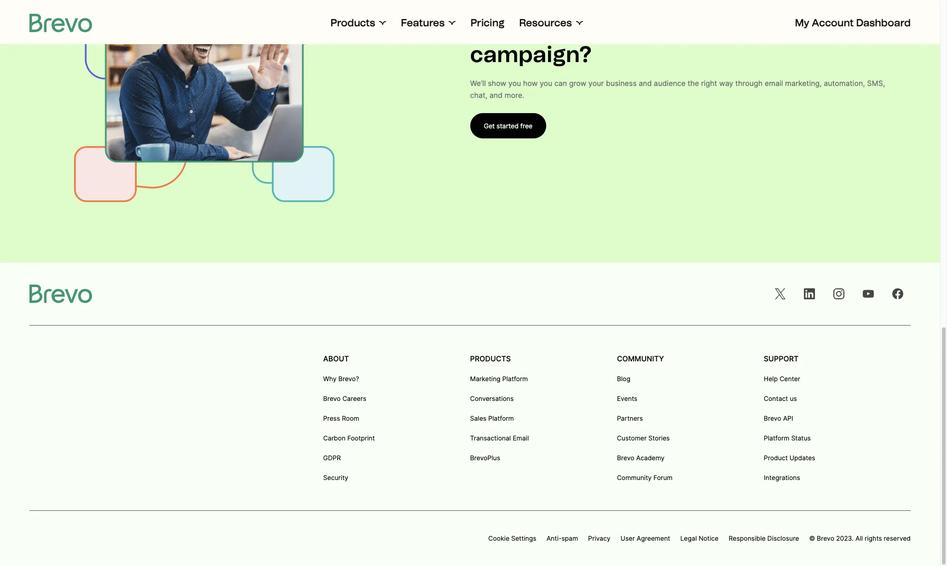 Task type: locate. For each thing, give the bounding box(es) containing it.
platform for marketing platform
[[503, 375, 528, 383]]

are you ready to outperform your last campaign? image
[[41, 0, 367, 240]]

brevo image
[[29, 14, 92, 32], [29, 285, 92, 303]]

more.
[[505, 91, 525, 100]]

you right are
[[515, 15, 555, 41]]

get started free link
[[470, 113, 547, 139]]

reserved
[[884, 535, 911, 543]]

stories
[[649, 435, 670, 443]]

email
[[765, 79, 784, 88]]

your
[[790, 15, 839, 41], [589, 79, 604, 88]]

1 horizontal spatial and
[[639, 79, 652, 88]]

and right business
[[639, 79, 652, 88]]

brevo left api
[[764, 415, 782, 423]]

platform status link
[[764, 434, 811, 443]]

business
[[606, 79, 637, 88]]

1 vertical spatial brevo image
[[29, 285, 92, 303]]

brevoplus link
[[470, 454, 501, 463]]

sales platform link
[[470, 414, 514, 424]]

your inside we'll show you how you can grow your business and audience the right way through email marketing, automation, sms, chat, and more.
[[589, 79, 604, 88]]

email
[[513, 435, 529, 443]]

footprint
[[348, 435, 375, 443]]

privacy
[[589, 535, 611, 543]]

partners link
[[617, 414, 643, 424]]

carbon footprint link
[[323, 434, 375, 443]]

brevo careers
[[323, 395, 367, 403]]

center
[[780, 375, 801, 383]]

right
[[702, 79, 718, 88]]

show
[[488, 79, 507, 88]]

forum
[[654, 474, 673, 482]]

responsible disclosure link
[[729, 535, 800, 544]]

brevo?
[[339, 375, 359, 383]]

help center link
[[764, 375, 801, 384]]

carbon footprint
[[323, 435, 375, 443]]

academy
[[637, 454, 665, 462]]

are you ready to outperform your last campaign?
[[470, 15, 885, 68]]

brevo
[[323, 395, 341, 403], [764, 415, 782, 423], [617, 454, 635, 462], [817, 535, 835, 543]]

0 vertical spatial your
[[790, 15, 839, 41]]

platform
[[503, 375, 528, 383], [489, 415, 514, 423], [764, 435, 790, 443]]

marketing
[[470, 375, 501, 383]]

blog link
[[617, 375, 631, 384]]

brevo api link
[[764, 414, 794, 424]]

get
[[484, 122, 495, 130]]

you left can
[[540, 79, 553, 88]]

0 vertical spatial platform
[[503, 375, 528, 383]]

brevo down customer on the right of the page
[[617, 454, 635, 462]]

press room link
[[323, 414, 360, 424]]

0 vertical spatial brevo image
[[29, 14, 92, 32]]

1 vertical spatial your
[[589, 79, 604, 88]]

legal
[[681, 535, 697, 543]]

and down show
[[490, 91, 503, 100]]

about
[[323, 355, 349, 364]]

community
[[617, 355, 664, 364]]

api
[[784, 415, 794, 423]]

help
[[764, 375, 778, 383]]

1 horizontal spatial your
[[790, 15, 839, 41]]

cookie settings
[[489, 535, 537, 543]]

room
[[342, 415, 360, 423]]

product
[[764, 454, 788, 462]]

we'll show you how you can grow your business and audience the right way through email marketing, automation, sms, chat, and more.
[[470, 79, 886, 100]]

updates
[[790, 454, 816, 462]]

1 brevo image from the top
[[29, 14, 92, 32]]

1 vertical spatial platform
[[489, 415, 514, 423]]

integrations link
[[764, 474, 801, 483]]

brevo up press
[[323, 395, 341, 403]]

my account dashboard link
[[796, 17, 911, 29]]

rights
[[865, 535, 883, 543]]

integrations
[[764, 474, 801, 482]]

products
[[470, 355, 511, 364]]

way
[[720, 79, 734, 88]]

spam
[[562, 535, 578, 543]]

©
[[810, 535, 816, 543]]

0 horizontal spatial and
[[490, 91, 503, 100]]

status
[[792, 435, 811, 443]]

are
[[470, 15, 509, 41]]

facebook image
[[893, 289, 904, 300]]

get started free
[[484, 122, 533, 130]]

and
[[639, 79, 652, 88], [490, 91, 503, 100]]

2 vertical spatial platform
[[764, 435, 790, 443]]

platform down brevo api link
[[764, 435, 790, 443]]

agreement
[[637, 535, 671, 543]]

audience
[[654, 79, 686, 88]]

1 vertical spatial and
[[490, 91, 503, 100]]

press room
[[323, 415, 360, 423]]

started
[[497, 122, 519, 130]]

platform inside 'link'
[[489, 415, 514, 423]]

you inside are you ready to outperform your last campaign?
[[515, 15, 555, 41]]

instagram image
[[834, 289, 845, 300]]

platform up transactional email
[[489, 415, 514, 423]]

transactional
[[470, 435, 511, 443]]

0 horizontal spatial your
[[589, 79, 604, 88]]

help center
[[764, 375, 801, 383]]

platform right marketing
[[503, 375, 528, 383]]

to
[[628, 15, 651, 41]]

why brevo?
[[323, 375, 359, 383]]

free
[[521, 122, 533, 130]]

my
[[796, 17, 810, 29]]



Task type: describe. For each thing, give the bounding box(es) containing it.
resources
[[520, 17, 572, 29]]

why
[[323, 375, 337, 383]]

0 vertical spatial and
[[639, 79, 652, 88]]

contact us link
[[764, 395, 798, 404]]

product updates link
[[764, 454, 816, 463]]

the
[[688, 79, 700, 88]]

products link
[[331, 17, 387, 29]]

user agreement link
[[621, 535, 671, 544]]

my account dashboard
[[796, 17, 911, 29]]

automation,
[[824, 79, 866, 88]]

conversations
[[470, 395, 514, 403]]

products
[[331, 17, 375, 29]]

pricing
[[471, 17, 505, 29]]

settings
[[512, 535, 537, 543]]

can
[[555, 79, 567, 88]]

conversations link
[[470, 395, 514, 404]]

account
[[812, 17, 854, 29]]

events link
[[617, 395, 638, 404]]

you up 'more.'
[[509, 79, 521, 88]]

brevo for brevo api
[[764, 415, 782, 423]]

features
[[401, 17, 445, 29]]

legal notice
[[681, 535, 719, 543]]

contact us
[[764, 395, 798, 403]]

your inside are you ready to outperform your last campaign?
[[790, 15, 839, 41]]

youtube image
[[863, 289, 875, 300]]

gdpr
[[323, 454, 341, 462]]

sms,
[[868, 79, 886, 88]]

we'll
[[470, 79, 486, 88]]

responsible
[[729, 535, 766, 543]]

all
[[856, 535, 864, 543]]

brevoplus
[[470, 454, 501, 462]]

security
[[323, 474, 349, 482]]

2 brevo image from the top
[[29, 285, 92, 303]]

sales platform
[[470, 415, 514, 423]]

resources link
[[520, 17, 583, 29]]

anti-spam
[[547, 535, 578, 543]]

privacy link
[[589, 535, 611, 544]]

grow
[[570, 79, 587, 88]]

brevo for brevo careers
[[323, 395, 341, 403]]

brevo for brevo academy
[[617, 454, 635, 462]]

customer stories
[[617, 435, 670, 443]]

events
[[617, 395, 638, 403]]

ready
[[560, 15, 623, 41]]

pricing link
[[471, 17, 505, 29]]

contact
[[764, 395, 789, 403]]

platform status
[[764, 435, 811, 443]]

responsible disclosure
[[729, 535, 800, 543]]

twitter image
[[775, 289, 786, 300]]

customer stories link
[[617, 434, 670, 443]]

anti-
[[547, 535, 562, 543]]

transactional email link
[[470, 434, 529, 443]]

campaign?
[[470, 41, 592, 68]]

brevo right ©
[[817, 535, 835, 543]]

sales
[[470, 415, 487, 423]]

legal notice link
[[681, 535, 719, 544]]

marketing,
[[786, 79, 822, 88]]

anti-spam link
[[547, 535, 578, 544]]

brevo careers link
[[323, 395, 367, 404]]

transactional email
[[470, 435, 529, 443]]

platform for sales platform
[[489, 415, 514, 423]]

chat,
[[470, 91, 488, 100]]

partners
[[617, 415, 643, 423]]

carbon
[[323, 435, 346, 443]]

2023.
[[837, 535, 854, 543]]

user
[[621, 535, 635, 543]]

features link
[[401, 17, 456, 29]]

outperform
[[656, 15, 784, 41]]

product updates
[[764, 454, 816, 462]]

security link
[[323, 474, 349, 483]]

brevo academy
[[617, 454, 665, 462]]

community
[[617, 474, 652, 482]]

cookie
[[489, 535, 510, 543]]

community forum
[[617, 474, 673, 482]]

gdpr link
[[323, 454, 341, 463]]

linkedin image
[[805, 289, 816, 300]]

© brevo 2023. all rights reserved
[[810, 535, 911, 543]]



Task type: vqa. For each thing, say whether or not it's contained in the screenshot.


